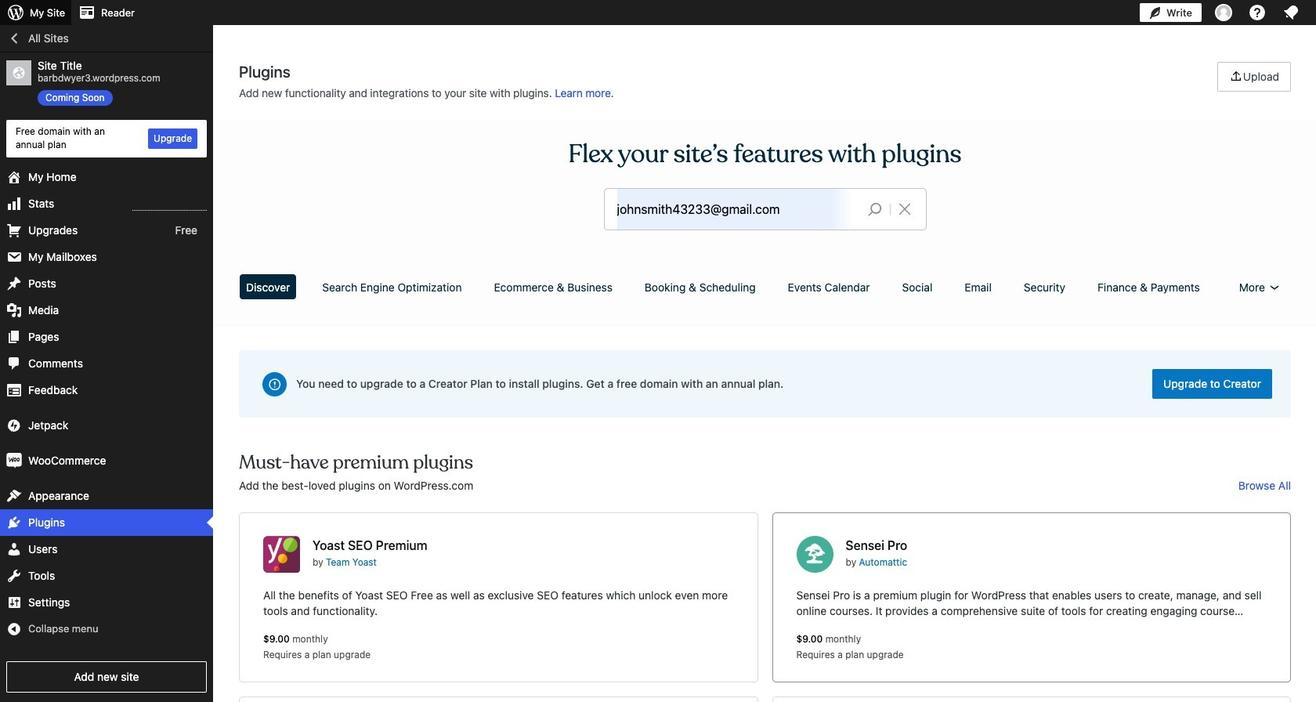 Task type: locate. For each thing, give the bounding box(es) containing it.
help image
[[1248, 3, 1267, 22]]

2 img image from the top
[[6, 453, 22, 468]]

0 horizontal spatial plugin icon image
[[263, 536, 300, 573]]

1 vertical spatial img image
[[6, 453, 22, 468]]

1 img image from the top
[[6, 417, 22, 433]]

1 horizontal spatial plugin icon image
[[797, 536, 833, 573]]

plugin icon image
[[263, 536, 300, 573], [797, 536, 833, 573]]

main content
[[234, 62, 1297, 702]]

Search search field
[[617, 189, 856, 230]]

close search image
[[885, 200, 924, 219]]

img image
[[6, 417, 22, 433], [6, 453, 22, 468]]

0 vertical spatial img image
[[6, 417, 22, 433]]

2 plugin icon image from the left
[[797, 536, 833, 573]]

None search field
[[605, 189, 926, 230]]



Task type: describe. For each thing, give the bounding box(es) containing it.
highest hourly views 0 image
[[132, 200, 207, 210]]

1 plugin icon image from the left
[[263, 536, 300, 573]]

open search image
[[856, 198, 895, 220]]

my profile image
[[1216, 4, 1233, 21]]

manage your notifications image
[[1282, 3, 1301, 22]]



Task type: vqa. For each thing, say whether or not it's contained in the screenshot.
Jetpack link at left
no



